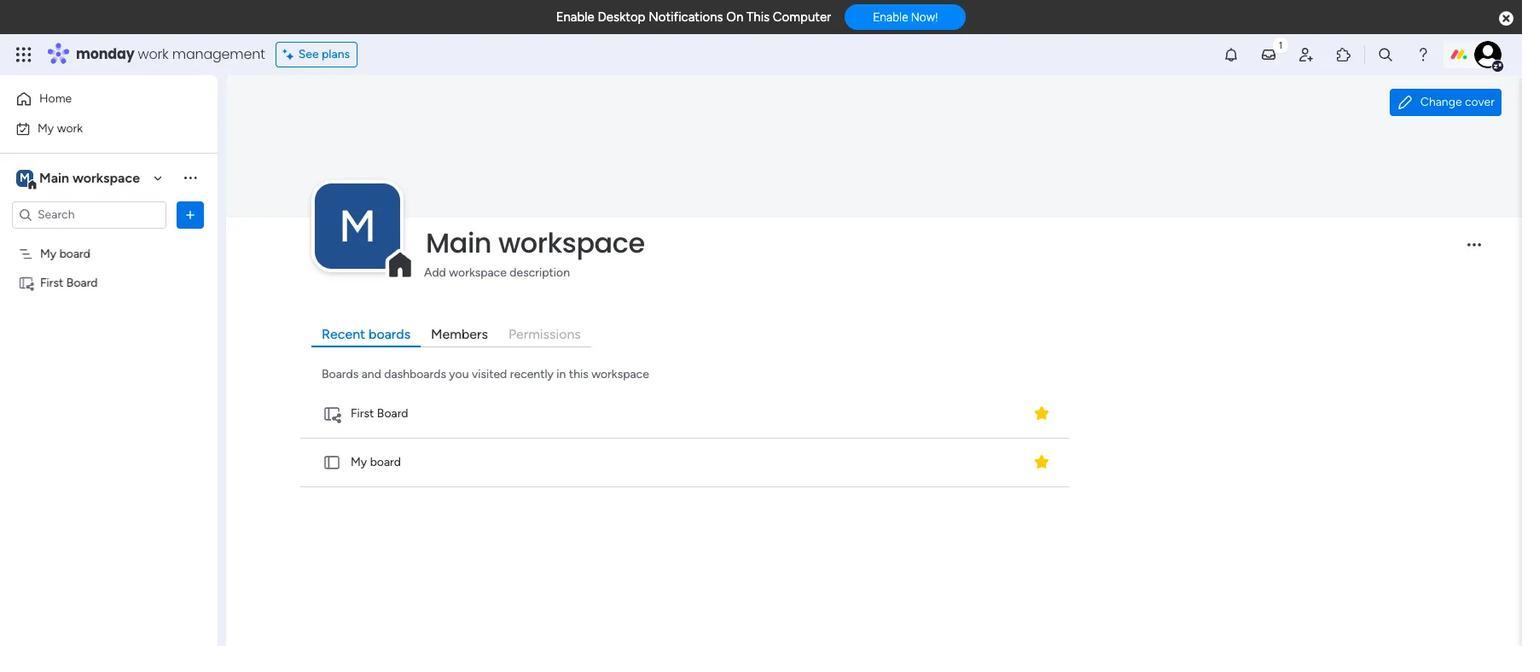 Task type: vqa. For each thing, say whether or not it's contained in the screenshot.
Remove from favorites Icon
yes



Task type: locate. For each thing, give the bounding box(es) containing it.
workspace image
[[16, 169, 33, 187], [315, 183, 400, 268]]

0 horizontal spatial shareable board image
[[18, 274, 34, 291]]

first board down the and
[[351, 406, 409, 421]]

board down search in workspace field
[[59, 246, 91, 261]]

enable for enable now!
[[873, 10, 909, 24]]

recent boards
[[322, 326, 411, 342]]

inbox image
[[1261, 46, 1278, 63]]

0 horizontal spatial main
[[39, 169, 69, 186]]

0 vertical spatial my board
[[40, 246, 91, 261]]

main down my work on the left top of page
[[39, 169, 69, 186]]

0 vertical spatial first board
[[40, 275, 98, 290]]

main inside workspace selection "element"
[[39, 169, 69, 186]]

option
[[0, 238, 218, 242]]

change
[[1421, 95, 1463, 109]]

boards
[[369, 326, 411, 342]]

main workspace up search in workspace field
[[39, 169, 140, 186]]

my work
[[38, 121, 83, 135]]

enable left desktop
[[556, 9, 595, 25]]

first
[[40, 275, 63, 290], [351, 406, 374, 421]]

0 vertical spatial main workspace
[[39, 169, 140, 186]]

first board inside 'link'
[[351, 406, 409, 421]]

board inside first board 'link'
[[377, 406, 409, 421]]

enable
[[556, 9, 595, 25], [873, 10, 909, 24]]

help image
[[1415, 46, 1432, 63]]

monday
[[76, 44, 134, 64]]

work
[[138, 44, 169, 64], [57, 121, 83, 135]]

visited
[[472, 367, 507, 381]]

1 horizontal spatial my board
[[351, 455, 401, 469]]

options image
[[182, 206, 199, 223]]

my down search in workspace field
[[40, 246, 57, 261]]

1 horizontal spatial main
[[426, 223, 492, 262]]

1 horizontal spatial first
[[351, 406, 374, 421]]

shareable board image inside first board 'link'
[[323, 404, 341, 423]]

my right public board icon
[[351, 455, 367, 469]]

1 horizontal spatial enable
[[873, 10, 909, 24]]

board right public board icon
[[370, 455, 401, 469]]

see plans
[[299, 47, 350, 61]]

1 horizontal spatial shareable board image
[[323, 404, 341, 423]]

work down home
[[57, 121, 83, 135]]

0 horizontal spatial m
[[20, 170, 30, 185]]

main workspace inside workspace selection "element"
[[39, 169, 140, 186]]

board inside quick search results list box
[[370, 455, 401, 469]]

my down home
[[38, 121, 54, 135]]

0 vertical spatial board
[[59, 246, 91, 261]]

my board
[[40, 246, 91, 261], [351, 455, 401, 469]]

0 horizontal spatial my board
[[40, 246, 91, 261]]

description
[[510, 265, 570, 280]]

1 horizontal spatial board
[[377, 406, 409, 421]]

0 horizontal spatial board
[[66, 275, 98, 290]]

first down the and
[[351, 406, 374, 421]]

0 vertical spatial first
[[40, 275, 63, 290]]

main workspace up description
[[426, 223, 645, 262]]

enable left now!
[[873, 10, 909, 24]]

0 horizontal spatial enable
[[556, 9, 595, 25]]

1 vertical spatial board
[[370, 455, 401, 469]]

1 vertical spatial work
[[57, 121, 83, 135]]

0 vertical spatial board
[[66, 275, 98, 290]]

recently
[[510, 367, 554, 381]]

1 image
[[1274, 35, 1289, 54]]

1 vertical spatial shareable board image
[[323, 404, 341, 423]]

main workspace
[[39, 169, 140, 186], [426, 223, 645, 262]]

first for shareable board image inside first board 'link'
[[351, 406, 374, 421]]

quick search results list box
[[297, 390, 1075, 487]]

first inside 'link'
[[351, 406, 374, 421]]

workspace right add
[[449, 265, 507, 280]]

0 vertical spatial m
[[20, 170, 30, 185]]

first for the topmost shareable board image
[[40, 275, 63, 290]]

m button
[[315, 183, 400, 268]]

0 vertical spatial main
[[39, 169, 69, 186]]

home
[[39, 91, 72, 106]]

remove from favorites image
[[1034, 405, 1051, 422]]

enable now!
[[873, 10, 938, 24]]

m
[[20, 170, 30, 185], [339, 199, 376, 252]]

1 vertical spatial my
[[40, 246, 57, 261]]

shareable board image
[[18, 274, 34, 291], [323, 404, 341, 423]]

and
[[362, 367, 381, 381]]

0 vertical spatial work
[[138, 44, 169, 64]]

remove from favorites image
[[1034, 453, 1051, 470]]

0 horizontal spatial main workspace
[[39, 169, 140, 186]]

workspace image inside "element"
[[16, 169, 33, 187]]

board
[[66, 275, 98, 290], [377, 406, 409, 421]]

first inside list box
[[40, 275, 63, 290]]

0 horizontal spatial work
[[57, 121, 83, 135]]

main
[[39, 169, 69, 186], [426, 223, 492, 262]]

1 horizontal spatial first board
[[351, 406, 409, 421]]

see
[[299, 47, 319, 61]]

1 vertical spatial my board
[[351, 455, 401, 469]]

m inside workspace selection "element"
[[20, 170, 30, 185]]

first down search in workspace field
[[40, 275, 63, 290]]

1 vertical spatial board
[[377, 406, 409, 421]]

0 horizontal spatial workspace image
[[16, 169, 33, 187]]

work for monday
[[138, 44, 169, 64]]

list box
[[0, 236, 218, 528]]

workspace up search in workspace field
[[72, 169, 140, 186]]

1 horizontal spatial work
[[138, 44, 169, 64]]

1 vertical spatial first
[[351, 406, 374, 421]]

0 vertical spatial shareable board image
[[18, 274, 34, 291]]

enable inside button
[[873, 10, 909, 24]]

add workspace description
[[424, 265, 570, 280]]

board down search in workspace field
[[66, 275, 98, 290]]

1 horizontal spatial main workspace
[[426, 223, 645, 262]]

my inside button
[[38, 121, 54, 135]]

0 horizontal spatial first
[[40, 275, 63, 290]]

desktop
[[598, 9, 646, 25]]

2 vertical spatial my
[[351, 455, 367, 469]]

work right monday
[[138, 44, 169, 64]]

apps image
[[1336, 46, 1353, 63]]

my
[[38, 121, 54, 135], [40, 246, 57, 261], [351, 455, 367, 469]]

board inside list box
[[66, 275, 98, 290]]

search everything image
[[1378, 46, 1395, 63]]

first board link
[[297, 390, 1073, 438]]

board
[[59, 246, 91, 261], [370, 455, 401, 469]]

Search in workspace field
[[36, 205, 143, 224]]

my board down search in workspace field
[[40, 246, 91, 261]]

first board
[[40, 275, 98, 290], [351, 406, 409, 421]]

my board right public board icon
[[351, 455, 401, 469]]

boards and dashboards you visited recently in this workspace
[[322, 367, 649, 381]]

1 horizontal spatial board
[[370, 455, 401, 469]]

1 vertical spatial m
[[339, 199, 376, 252]]

0 vertical spatial my
[[38, 121, 54, 135]]

1 horizontal spatial m
[[339, 199, 376, 252]]

board down the and
[[377, 406, 409, 421]]

work inside my work button
[[57, 121, 83, 135]]

main up add
[[426, 223, 492, 262]]

workspace
[[72, 169, 140, 186], [498, 223, 645, 262], [449, 265, 507, 280], [592, 367, 649, 381]]

first board down search in workspace field
[[40, 275, 98, 290]]

1 vertical spatial first board
[[351, 406, 409, 421]]

workspace options image
[[182, 169, 199, 186]]

m inside popup button
[[339, 199, 376, 252]]



Task type: describe. For each thing, give the bounding box(es) containing it.
this
[[747, 9, 770, 25]]

permissions
[[509, 326, 581, 342]]

workspace selection element
[[16, 168, 143, 190]]

enable for enable desktop notifications on this computer
[[556, 9, 595, 25]]

dapulse close image
[[1500, 10, 1514, 27]]

board for shareable board image inside first board 'link'
[[377, 406, 409, 421]]

enable desktop notifications on this computer
[[556, 9, 832, 25]]

my board inside quick search results list box
[[351, 455, 401, 469]]

notifications
[[649, 9, 723, 25]]

select product image
[[15, 46, 32, 63]]

home button
[[10, 85, 184, 113]]

boards
[[322, 367, 359, 381]]

add
[[424, 265, 446, 280]]

list box containing my board
[[0, 236, 218, 528]]

workspace inside "element"
[[72, 169, 140, 186]]

0 horizontal spatial board
[[59, 246, 91, 261]]

workspace up description
[[498, 223, 645, 262]]

my board link
[[297, 438, 1073, 487]]

now!
[[912, 10, 938, 24]]

enable now! button
[[845, 4, 967, 30]]

dashboards
[[384, 367, 446, 381]]

my inside quick search results list box
[[351, 455, 367, 469]]

board for the topmost shareable board image
[[66, 275, 98, 290]]

management
[[172, 44, 265, 64]]

notifications image
[[1223, 46, 1240, 63]]

1 vertical spatial main
[[426, 223, 492, 262]]

workspace right this
[[592, 367, 649, 381]]

monday work management
[[76, 44, 265, 64]]

m for the rightmost workspace image
[[339, 199, 376, 252]]

this
[[569, 367, 589, 381]]

in
[[557, 367, 566, 381]]

jacob simon image
[[1475, 41, 1502, 68]]

1 vertical spatial main workspace
[[426, 223, 645, 262]]

public board image
[[323, 453, 341, 472]]

recent
[[322, 326, 365, 342]]

v2 ellipsis image
[[1468, 243, 1482, 258]]

you
[[449, 367, 469, 381]]

members
[[431, 326, 488, 342]]

work for my
[[57, 121, 83, 135]]

cover
[[1466, 95, 1495, 109]]

computer
[[773, 9, 832, 25]]

on
[[727, 9, 744, 25]]

m for workspace image in "element"
[[20, 170, 30, 185]]

0 horizontal spatial first board
[[40, 275, 98, 290]]

invite members image
[[1298, 46, 1315, 63]]

change cover
[[1421, 95, 1495, 109]]

see plans button
[[275, 42, 358, 67]]

my work button
[[10, 115, 184, 142]]

Main workspace field
[[422, 223, 1454, 262]]

change cover button
[[1390, 89, 1502, 116]]

1 horizontal spatial workspace image
[[315, 183, 400, 268]]

plans
[[322, 47, 350, 61]]



